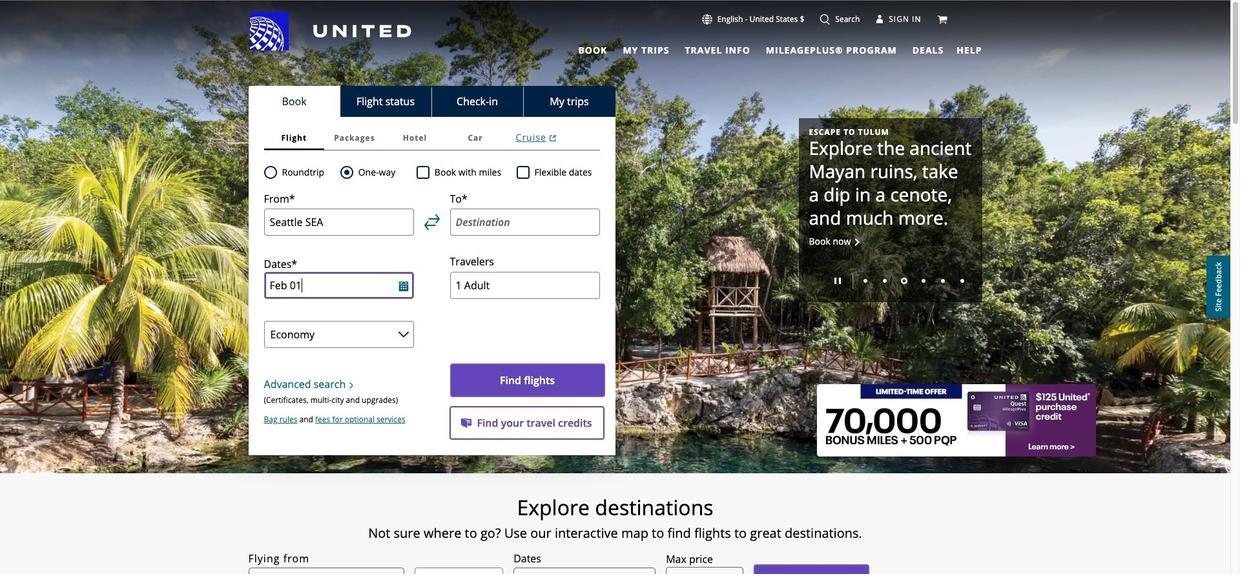 Task type: describe. For each thing, give the bounding box(es) containing it.
not sure where to go? use our interactive map to find flights to great destinations. element
[[174, 526, 1056, 541]]

round trip flight search element
[[277, 165, 324, 180]]

slide 5 of 6 image
[[941, 279, 945, 283]]

book with miles element
[[416, 165, 516, 180]]

pause image
[[834, 278, 841, 284]]

Origin text field
[[264, 209, 414, 236]]

carousel buttons element
[[809, 269, 972, 292]]

one way flight search element
[[353, 165, 395, 180]]

slide 3 of 6 image
[[901, 278, 907, 284]]

slide 1 of 6 image
[[863, 279, 867, 283]]



Task type: locate. For each thing, give the bounding box(es) containing it.
reverse origin and destination image
[[424, 214, 440, 230]]

flying from element
[[248, 551, 309, 567]]

Depart text field
[[264, 272, 414, 299]]

explore destinations element
[[174, 495, 1056, 521]]

slide 4 of 6 image
[[921, 279, 925, 283]]

navigation
[[0, 11, 1230, 58]]

1 vertical spatial tab list
[[248, 86, 615, 117]]

None text field
[[666, 567, 743, 574]]

united logo link to homepage image
[[250, 12, 411, 50]]

slide 6 of 6 image
[[960, 279, 964, 283]]

main content
[[0, 1, 1230, 574]]

Destination text field
[[450, 209, 600, 236]]

view cart, click to view list of recently searched saved trips. image
[[937, 14, 947, 24]]

0 vertical spatial tab list
[[571, 39, 946, 58]]

currently in english united states	$ enter to change image
[[702, 14, 712, 25]]

2 vertical spatial tab list
[[264, 126, 600, 150]]

slide 2 of 6 image
[[883, 279, 886, 283]]

please enter the max price in the input text or tab to access the slider to set the max price. element
[[666, 552, 713, 567]]

tab list
[[571, 39, 946, 58], [248, 86, 615, 117], [264, 126, 600, 150]]



Task type: vqa. For each thing, say whether or not it's contained in the screenshot.
Pause "icon"
yes



